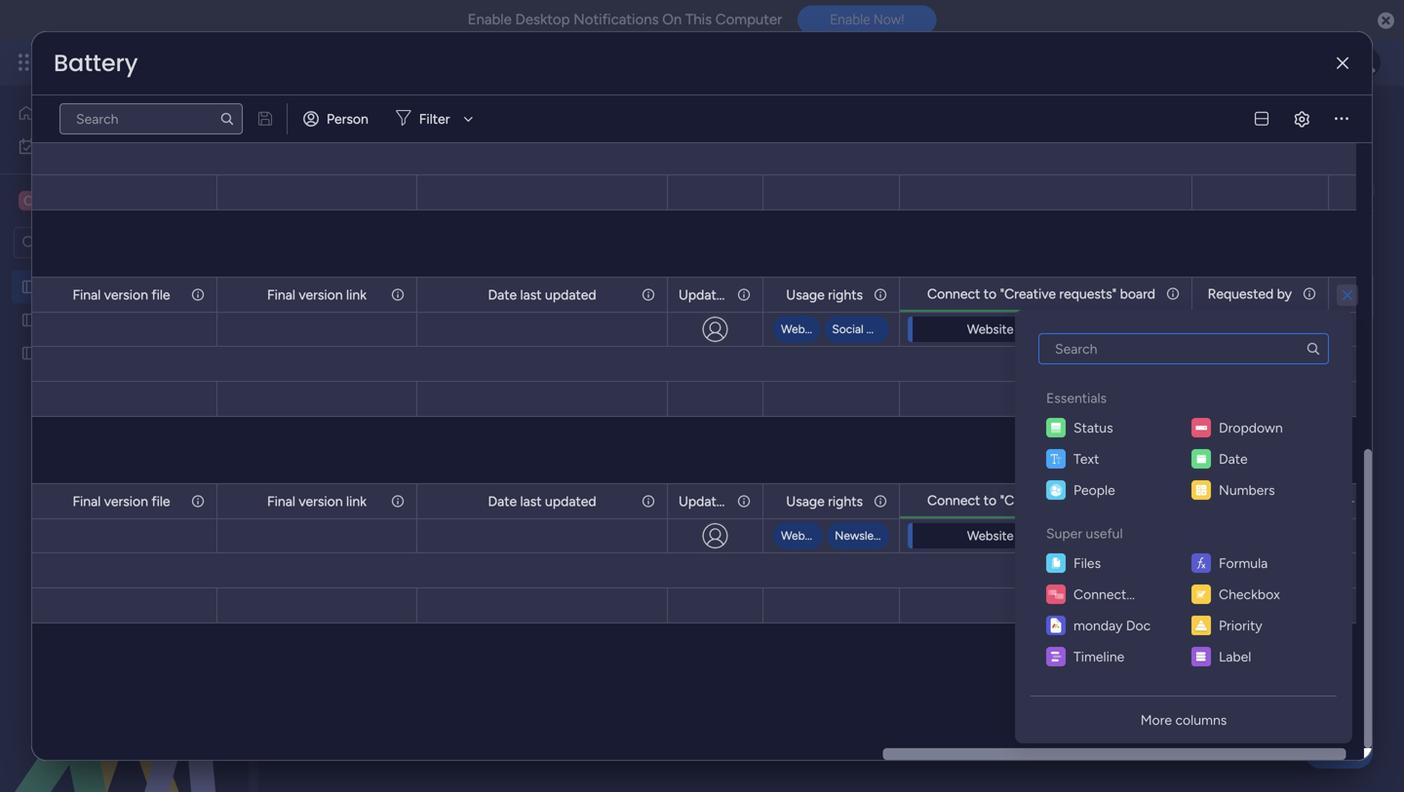 Task type: describe. For each thing, give the bounding box(es) containing it.
component__icon image for date
[[1192, 450, 1211, 469]]

public board image
[[20, 278, 39, 296]]

2 updated by field from the top
[[674, 491, 750, 512]]

0 vertical spatial management
[[492, 101, 706, 144]]

now!
[[874, 11, 904, 28]]

filter
[[419, 111, 450, 127]]

column information image for usage rights
[[873, 287, 888, 303]]

1 requested by field from the top
[[1203, 283, 1297, 305]]

docs
[[747, 183, 778, 199]]

component__icon image for status
[[1046, 418, 1066, 438]]

1 vertical spatial date
[[1219, 451, 1248, 468]]

help
[[1321, 743, 1356, 763]]

2 vertical spatial date
[[488, 493, 517, 510]]

home
[[43, 105, 80, 121]]

connect for updated by
[[927, 492, 980, 509]]

(dam) inside list box
[[208, 279, 247, 295]]

value
[[557, 288, 591, 304]]

desktop
[[515, 11, 570, 28]]

column information image for 2nd updated by field from the bottom of the page
[[736, 287, 752, 303]]

component__icon image for files
[[1046, 554, 1066, 573]]

by for 2nd requested by field from the bottom
[[1277, 286, 1292, 302]]

status
[[1074, 420, 1113, 436]]

monday for monday doc
[[1074, 618, 1123, 634]]

column information image for 2nd requested by field from the bottom
[[1302, 286, 1317, 302]]

rights for updated by
[[828, 287, 863, 303]]

component__icon image for dropdown
[[1192, 418, 1211, 438]]

collapse board header image
[[1354, 183, 1370, 199]]

date last updated for second date last updated field from the top
[[488, 493, 596, 510]]

1 date last updated field from the top
[[483, 284, 601, 306]]

text
[[1074, 451, 1099, 468]]

dapulse close image
[[1378, 11, 1394, 31]]

c
[[23, 193, 33, 209]]

final version link field for date last updated
[[262, 491, 371, 512]]

0 vertical spatial digital asset management (dam)
[[296, 101, 813, 144]]

file for updated by
[[152, 287, 170, 303]]

my work link
[[12, 131, 237, 162]]

by for 1st updated by field from the bottom
[[735, 493, 750, 510]]

"creative for requested by
[[1000, 286, 1056, 302]]

board for requested by
[[1120, 286, 1156, 302]]

more dots image
[[1335, 112, 1349, 126]]

component__icon image for label
[[1192, 647, 1211, 667]]

1 requested by from the top
[[1208, 286, 1292, 302]]

column information image for second date last updated field from the top
[[641, 494, 656, 510]]

on
[[662, 11, 682, 28]]

component__icon image for text
[[1046, 450, 1066, 469]]

2 vertical spatial website homepage redesign
[[967, 529, 1129, 544]]

component__icon image for checkbox
[[1192, 585, 1211, 605]]

home link
[[12, 98, 237, 129]]

public board image for creative requests
[[20, 311, 39, 330]]

doc
[[1126, 618, 1151, 634]]

final version file field for date last updated
[[68, 491, 175, 512]]

usage rights field for updated by
[[781, 284, 868, 306]]

connect boards
[[1074, 587, 1127, 627]]

collaborative whiteboard button
[[528, 176, 699, 207]]

numbers
[[1219, 482, 1275, 499]]

final for final version link "field" related to updated by
[[267, 287, 295, 303]]

0 vertical spatial homepage
[[1017, 322, 1077, 337]]

component__icon image for timeline
[[1046, 647, 1066, 667]]

0 vertical spatial website homepage redesign
[[967, 322, 1129, 337]]

assets
[[109, 192, 154, 210]]

people
[[1074, 482, 1115, 499]]

1 updated by field from the top
[[674, 284, 750, 306]]

website homepage redesign inside list box
[[46, 345, 220, 362]]

6
[[408, 416, 431, 464]]

essentials
[[1046, 390, 1107, 407]]

lottie animation image
[[0, 596, 249, 793]]

0 horizontal spatial management
[[124, 279, 204, 295]]

1 requested from the top
[[1208, 286, 1274, 302]]

enable now! button
[[798, 5, 936, 34]]

"creative for updated by
[[1000, 492, 1056, 509]]

connect for requested by
[[927, 286, 980, 302]]

to for updated by
[[984, 492, 997, 509]]

super
[[1046, 526, 1082, 542]]

home option
[[12, 98, 237, 129]]

monday button
[[51, 37, 311, 88]]

2 updated from the top
[[545, 493, 596, 510]]

this
[[685, 11, 712, 28]]

1 vertical spatial redesign
[[168, 345, 220, 362]]

media
[[867, 322, 898, 336]]

1 updated by from the top
[[679, 287, 750, 303]]

creative assets
[[45, 192, 154, 210]]

usage rights for date last updated
[[786, 493, 863, 510]]

computer
[[716, 11, 782, 28]]

column information image for final version file
[[190, 287, 206, 303]]

1 updated from the top
[[545, 287, 596, 303]]

list box containing digital asset management (dam)
[[0, 267, 249, 633]]

search image
[[1306, 341, 1321, 357]]

connect to "creative requests" board field for requested by
[[923, 283, 1160, 305]]

invite / 1
[[1275, 115, 1327, 131]]

Battery field
[[49, 47, 143, 79]]

tom
[[1248, 323, 1273, 338]]

link for date
[[346, 493, 367, 510]]

final version file field for updated by
[[68, 284, 175, 306]]

more
[[1141, 712, 1172, 729]]

label
[[1219, 649, 1251, 666]]

component__icon image for people
[[1046, 481, 1066, 500]]

2 requested from the top
[[1208, 492, 1274, 509]]

asset inside list box
[[88, 279, 120, 295]]

2 updated from the top
[[679, 493, 732, 510]]

column information image for updated by
[[736, 494, 752, 510]]

online
[[705, 183, 744, 199]]

my
[[45, 138, 64, 155]]

2 vertical spatial redesign
[[1080, 529, 1129, 544]]

priority
[[1219, 618, 1263, 634]]

enable for enable desktop notifications on this computer
[[468, 11, 512, 28]]

final for final version file field corresponding to updated by
[[73, 287, 101, 303]]

creative requests
[[46, 312, 154, 329]]

Filter dashboard by text search field
[[59, 103, 243, 135]]

dropdown
[[1219, 420, 1283, 436]]

/
[[1313, 115, 1318, 131]]

files
[[1074, 555, 1101, 572]]

component__icon image for formula
[[1192, 554, 1211, 573]]

public board image for website homepage redesign
[[20, 344, 39, 363]]



Task type: vqa. For each thing, say whether or not it's contained in the screenshot.
the bottom Show
no



Task type: locate. For each thing, give the bounding box(es) containing it.
final version link
[[267, 287, 367, 303], [267, 493, 367, 510]]

to
[[984, 286, 997, 302], [984, 492, 997, 509]]

0 vertical spatial requested by field
[[1203, 283, 1297, 305]]

final version file for date
[[73, 493, 170, 510]]

usage for date last updated
[[786, 493, 825, 510]]

usage rights field up newsletter
[[781, 491, 868, 512]]

collaborative
[[543, 183, 624, 199]]

website social media
[[781, 322, 898, 336]]

board up search search field
[[1120, 286, 1156, 302]]

1 final version file field from the top
[[68, 284, 175, 306]]

0 vertical spatial requested
[[1208, 286, 1274, 302]]

super useful
[[1046, 526, 1123, 542]]

1 vertical spatial creative
[[46, 312, 97, 329]]

1 connect to "creative requests" board from the top
[[927, 286, 1156, 302]]

2 public board image from the top
[[20, 344, 39, 363]]

by for 1st requested by field from the bottom
[[1277, 492, 1292, 509]]

Requested by field
[[1203, 283, 1297, 305], [1203, 490, 1297, 511]]

1 vertical spatial management
[[124, 279, 204, 295]]

0 vertical spatial link
[[346, 287, 367, 303]]

public board image
[[20, 311, 39, 330], [20, 344, 39, 363]]

1 vertical spatial digital
[[46, 279, 85, 295]]

1 vertical spatial connect to "creative requests" board field
[[923, 490, 1160, 511]]

lottie animation element
[[0, 596, 249, 793]]

2 final version file from the top
[[73, 493, 170, 510]]

creative for creative requests
[[46, 312, 97, 329]]

website inside list box
[[46, 345, 96, 362]]

1 usage from the top
[[786, 287, 825, 303]]

0 horizontal spatial enable
[[468, 11, 512, 28]]

usage rights
[[786, 287, 863, 303], [786, 493, 863, 510]]

1 vertical spatial updated
[[545, 493, 596, 510]]

1 vertical spatial website homepage redesign
[[46, 345, 220, 362]]

0 vertical spatial file
[[152, 287, 170, 303]]

boards
[[1074, 610, 1115, 627]]

connect to "creative requests" board for requested by
[[927, 286, 1156, 302]]

updated by
[[679, 287, 750, 303], [679, 493, 750, 510]]

link for updated
[[346, 287, 367, 303]]

1 to from the top
[[984, 286, 997, 302]]

None search field
[[59, 103, 243, 135], [1039, 334, 1329, 365], [59, 103, 243, 135], [1039, 334, 1329, 365]]

enable left "desktop"
[[468, 11, 512, 28]]

checkbox
[[1219, 587, 1280, 603]]

enable now!
[[830, 11, 904, 28]]

0 vertical spatial connect to "creative requests" board field
[[923, 283, 1160, 305]]

connect to "creative requests" board for updated by
[[927, 492, 1156, 509]]

workspace image
[[19, 190, 38, 212]]

0 vertical spatial updated by field
[[674, 284, 750, 306]]

2 board from the top
[[1120, 492, 1156, 509]]

1 vertical spatial homepage
[[99, 345, 164, 362]]

1 horizontal spatial (dam)
[[714, 101, 813, 144]]

0 vertical spatial final version file field
[[68, 284, 175, 306]]

notifications
[[574, 11, 659, 28]]

invite / 1 button
[[1239, 107, 1336, 138]]

john smith image
[[1350, 47, 1381, 78]]

column information image
[[1165, 286, 1181, 302], [190, 287, 206, 303], [390, 287, 406, 303], [873, 287, 888, 303], [736, 494, 752, 510]]

final version link field for updated by
[[262, 284, 371, 306]]

column information image for final version link
[[390, 287, 406, 303]]

Final version link field
[[262, 284, 371, 306], [262, 491, 371, 512]]

1 vertical spatial board
[[1120, 492, 1156, 509]]

0 vertical spatial redesign
[[1080, 322, 1129, 337]]

"creative
[[1000, 286, 1056, 302], [1000, 492, 1056, 509]]

digital right public board image
[[46, 279, 85, 295]]

Digital asset management (DAM) field
[[292, 101, 818, 144]]

digital asset management (dam) up the requests
[[46, 279, 247, 295]]

1 vertical spatial "creative
[[1000, 492, 1056, 509]]

1 file from the top
[[152, 287, 170, 303]]

updated
[[679, 287, 732, 303], [679, 493, 732, 510]]

2 vertical spatial connect
[[1074, 587, 1127, 603]]

homepage up files
[[1017, 529, 1077, 544]]

2 connect to "creative requests" board field from the top
[[923, 490, 1160, 511]]

0 vertical spatial public board image
[[20, 311, 39, 330]]

column information image
[[1302, 286, 1317, 302], [641, 287, 656, 303], [736, 287, 752, 303], [190, 494, 206, 510], [390, 494, 406, 510], [641, 494, 656, 510], [873, 494, 888, 510]]

2 date last updated from the top
[[488, 493, 596, 510]]

board
[[1120, 286, 1156, 302], [1120, 492, 1156, 509]]

0 vertical spatial digital
[[296, 101, 394, 144]]

more columns
[[1141, 712, 1227, 729]]

1 horizontal spatial management
[[492, 101, 706, 144]]

requested
[[1208, 286, 1274, 302], [1208, 492, 1274, 509]]

digital asset management (dam)
[[296, 101, 813, 144], [46, 279, 247, 295]]

website homepage redesign up the essentials
[[967, 322, 1129, 337]]

website homepage redesign down the requests
[[46, 345, 220, 362]]

2 file from the top
[[152, 493, 170, 510]]

my work option
[[12, 131, 237, 162]]

website homepage redesign
[[967, 322, 1129, 337], [46, 345, 220, 362], [967, 529, 1129, 544]]

0 vertical spatial to
[[984, 286, 997, 302]]

date last updated
[[488, 287, 596, 303], [488, 493, 596, 510]]

website homepage redesign up files
[[967, 529, 1129, 544]]

2 final version link from the top
[[267, 493, 367, 510]]

1 vertical spatial requested
[[1208, 492, 1274, 509]]

columns
[[1176, 712, 1227, 729]]

version
[[104, 287, 148, 303], [299, 287, 343, 303], [104, 493, 148, 510], [299, 493, 343, 510]]

v2 split view image
[[1255, 112, 1269, 126]]

1 vertical spatial usage
[[786, 493, 825, 510]]

2 usage from the top
[[786, 493, 825, 510]]

1 vertical spatial updated by field
[[674, 491, 750, 512]]

2 "creative from the top
[[1000, 492, 1056, 509]]

0 vertical spatial requested by
[[1208, 286, 1292, 302]]

date
[[488, 287, 517, 303], [1219, 451, 1248, 468], [488, 493, 517, 510]]

column information image for connect to "creative requests" board
[[1165, 286, 1181, 302]]

1 vertical spatial final version file
[[73, 493, 170, 510]]

last for 1st date last updated field
[[520, 287, 542, 303]]

no
[[535, 288, 553, 304]]

enable left now!
[[830, 11, 870, 28]]

last for second date last updated field from the top
[[520, 493, 542, 510]]

1 horizontal spatial monday
[[1074, 618, 1123, 634]]

requested by field up formula
[[1203, 490, 1297, 511]]

usage for updated by
[[786, 287, 825, 303]]

connect
[[927, 286, 980, 302], [927, 492, 980, 509], [1074, 587, 1127, 603]]

0 horizontal spatial (dam)
[[208, 279, 247, 295]]

1 vertical spatial usage rights field
[[781, 491, 868, 512]]

management
[[492, 101, 706, 144], [124, 279, 204, 295]]

homepage up the essentials
[[1017, 322, 1077, 337]]

0 vertical spatial connect
[[927, 286, 980, 302]]

2 connect to "creative requests" board from the top
[[927, 492, 1156, 509]]

requested up formula
[[1208, 492, 1274, 509]]

creative for creative assets
[[45, 192, 105, 210]]

1 vertical spatial usage rights
[[786, 493, 863, 510]]

newsletter
[[835, 529, 893, 543]]

2 final version link field from the top
[[262, 491, 371, 512]]

0 vertical spatial final version link field
[[262, 284, 371, 306]]

1 vertical spatial link
[[346, 493, 367, 510]]

0 vertical spatial usage rights field
[[781, 284, 868, 306]]

updated
[[545, 287, 596, 303], [545, 493, 596, 510]]

collaborative whiteboard online docs
[[543, 183, 778, 199]]

1 vertical spatial file
[[152, 493, 170, 510]]

0 vertical spatial monday
[[87, 51, 154, 73]]

0 vertical spatial connect to "creative requests" board
[[927, 286, 1156, 302]]

requested by up tom
[[1208, 286, 1292, 302]]

creative inside workspace selection element
[[45, 192, 105, 210]]

2 enable from the left
[[830, 11, 870, 28]]

whiteboard
[[627, 183, 699, 199]]

requested up tom
[[1208, 286, 1274, 302]]

requests" for updated by
[[1059, 492, 1117, 509]]

1 vertical spatial requested by
[[1208, 492, 1292, 509]]

0 vertical spatial "creative
[[1000, 286, 1056, 302]]

2 requested by field from the top
[[1203, 490, 1297, 511]]

1 vertical spatial requested by field
[[1203, 490, 1297, 511]]

0 vertical spatial date
[[488, 287, 517, 303]]

0 vertical spatial rights
[[828, 287, 863, 303]]

0 vertical spatial creative
[[45, 192, 105, 210]]

monday up timeline
[[1074, 618, 1123, 634]]

0 vertical spatial final version file
[[73, 287, 170, 303]]

0 vertical spatial date last updated field
[[483, 284, 601, 306]]

monday for monday
[[87, 51, 154, 73]]

enable inside button
[[830, 11, 870, 28]]

1 final version file from the top
[[73, 287, 170, 303]]

1 horizontal spatial enable
[[830, 11, 870, 28]]

column information image for usage rights field for date last updated
[[873, 494, 888, 510]]

1 usage rights from the top
[[786, 287, 863, 303]]

2 final version file field from the top
[[68, 491, 175, 512]]

1 horizontal spatial asset
[[401, 101, 484, 144]]

requested by field up tom
[[1203, 283, 1297, 305]]

creative right workspace image
[[45, 192, 105, 210]]

monday doc
[[1074, 618, 1151, 634]]

dapulse x slim image
[[1337, 56, 1349, 70]]

0 vertical spatial requests"
[[1059, 286, 1117, 302]]

2 updated by from the top
[[679, 493, 750, 510]]

Final version file field
[[68, 284, 175, 306], [68, 491, 175, 512]]

component__icon image for numbers
[[1192, 481, 1211, 500]]

creative left the requests
[[46, 312, 97, 329]]

1 requests" from the top
[[1059, 286, 1117, 302]]

2 requested by from the top
[[1208, 492, 1292, 509]]

0 vertical spatial board
[[1120, 286, 1156, 302]]

component__icon image
[[1046, 418, 1066, 438], [1192, 418, 1211, 438], [1046, 450, 1066, 469], [1192, 450, 1211, 469], [1046, 481, 1066, 500], [1192, 481, 1211, 500], [1046, 554, 1066, 573], [1192, 554, 1211, 573], [1046, 585, 1066, 605], [1192, 585, 1211, 605], [1046, 616, 1066, 636], [1192, 616, 1211, 636], [1046, 647, 1066, 667], [1192, 647, 1211, 667]]

0 horizontal spatial digital asset management (dam)
[[46, 279, 247, 295]]

0 vertical spatial asset
[[401, 101, 484, 144]]

board for updated by
[[1120, 492, 1156, 509]]

2 to from the top
[[984, 492, 997, 509]]

my work
[[45, 138, 97, 155]]

1 vertical spatial updated by
[[679, 493, 750, 510]]

1 vertical spatial date last updated field
[[483, 491, 601, 512]]

1 date last updated from the top
[[488, 287, 596, 303]]

file for date last updated
[[152, 493, 170, 510]]

0 horizontal spatial monday
[[87, 51, 154, 73]]

rights up 'social'
[[828, 287, 863, 303]]

component__icon image for connect boards
[[1046, 585, 1066, 605]]

(dam)
[[714, 101, 813, 144], [208, 279, 247, 295]]

1 vertical spatial (dam)
[[208, 279, 247, 295]]

help button
[[1305, 737, 1373, 769]]

1 vertical spatial requests"
[[1059, 492, 1117, 509]]

2 last from the top
[[520, 493, 542, 510]]

2 requests" from the top
[[1059, 492, 1117, 509]]

asset
[[401, 101, 484, 144], [88, 279, 120, 295]]

column information image for final version link "field" corresponding to date last updated
[[390, 494, 406, 510]]

digital inside list box
[[46, 279, 85, 295]]

Connect to "Creative requests" board field
[[923, 283, 1160, 305], [923, 490, 1160, 511]]

asset up creative requests
[[88, 279, 120, 295]]

1 enable from the left
[[468, 11, 512, 28]]

0 horizontal spatial digital
[[46, 279, 85, 295]]

0 horizontal spatial asset
[[88, 279, 120, 295]]

requests" for requested by
[[1059, 286, 1117, 302]]

requested by
[[1208, 286, 1292, 302], [1208, 492, 1292, 509]]

1 vertical spatial date last updated
[[488, 493, 596, 510]]

component__icon image for priority
[[1192, 616, 1211, 636]]

add view image
[[895, 184, 903, 198]]

homepage down the requests
[[99, 345, 164, 362]]

1 link from the top
[[346, 287, 367, 303]]

website
[[967, 322, 1014, 337], [781, 322, 824, 336], [46, 345, 96, 362], [967, 529, 1014, 544], [781, 529, 824, 543]]

usage rights field up website social media
[[781, 284, 868, 306]]

1 horizontal spatial digital asset management (dam)
[[296, 101, 813, 144]]

1 connect to "creative requests" board field from the top
[[923, 283, 1160, 305]]

1 vertical spatial connect to "creative requests" board
[[927, 492, 1156, 509]]

rights up newsletter
[[828, 493, 863, 510]]

no value
[[535, 288, 591, 304]]

usage
[[786, 287, 825, 303], [786, 493, 825, 510]]

1 vertical spatial last
[[520, 493, 542, 510]]

usage rights up website social media
[[786, 287, 863, 303]]

0 vertical spatial usage
[[786, 287, 825, 303]]

1 "creative from the top
[[1000, 286, 1056, 302]]

battery
[[54, 47, 138, 79]]

2 date last updated field from the top
[[483, 491, 601, 512]]

enable
[[468, 11, 512, 28], [830, 11, 870, 28]]

Usage rights field
[[781, 284, 868, 306], [781, 491, 868, 512]]

0 vertical spatial usage rights
[[786, 287, 863, 303]]

by for 2nd updated by field from the bottom of the page
[[735, 287, 750, 303]]

2 vertical spatial homepage
[[1017, 529, 1077, 544]]

management up collaborative whiteboard button
[[492, 101, 706, 144]]

2 usage rights from the top
[[786, 493, 863, 510]]

1 final version link field from the top
[[262, 284, 371, 306]]

1 usage rights field from the top
[[781, 284, 868, 306]]

1 vertical spatial final version link field
[[262, 491, 371, 512]]

link
[[346, 287, 367, 303], [346, 493, 367, 510]]

monday
[[87, 51, 154, 73], [1074, 618, 1123, 634]]

final version link for updated
[[267, 287, 367, 303]]

1 vertical spatial updated
[[679, 493, 732, 510]]

redesign
[[1080, 322, 1129, 337], [168, 345, 220, 362], [1080, 529, 1129, 544]]

1 public board image from the top
[[20, 311, 39, 330]]

useful
[[1086, 526, 1123, 542]]

creative inside list box
[[46, 312, 97, 329]]

option
[[0, 270, 249, 274]]

final version link for date
[[267, 493, 367, 510]]

asset right person
[[401, 101, 484, 144]]

select product image
[[18, 53, 37, 72]]

connect to "creative requests" board field for updated by
[[923, 490, 1160, 511]]

usage rights up newsletter
[[786, 493, 863, 510]]

rights
[[828, 287, 863, 303], [828, 493, 863, 510]]

1 vertical spatial connect
[[927, 492, 980, 509]]

board right people
[[1120, 492, 1156, 509]]

final version file
[[73, 287, 170, 303], [73, 493, 170, 510]]

1 vertical spatial monday
[[1074, 618, 1123, 634]]

2 rights from the top
[[828, 493, 863, 510]]

list box
[[0, 267, 249, 633]]

connect to "creative requests" board
[[927, 286, 1156, 302], [927, 492, 1156, 509]]

0 vertical spatial last
[[520, 287, 542, 303]]

Date last updated field
[[483, 284, 601, 306], [483, 491, 601, 512]]

date last updated for 1st date last updated field
[[488, 287, 596, 303]]

filter button
[[388, 103, 480, 135]]

homepage
[[1017, 322, 1077, 337], [99, 345, 164, 362], [1017, 529, 1077, 544]]

usage rights field for date last updated
[[781, 491, 868, 512]]

last
[[520, 287, 542, 303], [520, 493, 542, 510]]

1 vertical spatial final version link
[[267, 493, 367, 510]]

1 vertical spatial rights
[[828, 493, 863, 510]]

Search search field
[[1039, 334, 1329, 365]]

arrow down image
[[457, 107, 480, 131]]

final
[[73, 287, 101, 303], [267, 287, 295, 303], [73, 493, 101, 510], [267, 493, 295, 510]]

file
[[152, 287, 170, 303], [152, 493, 170, 510]]

digital
[[296, 101, 394, 144], [46, 279, 85, 295]]

enable desktop notifications on this computer
[[468, 11, 782, 28]]

enable for enable now!
[[830, 11, 870, 28]]

monday up home 'option'
[[87, 51, 154, 73]]

2 usage rights field from the top
[[781, 491, 868, 512]]

creative
[[45, 192, 105, 210], [46, 312, 97, 329]]

1 vertical spatial asset
[[88, 279, 120, 295]]

usage rights for updated by
[[786, 287, 863, 303]]

1 vertical spatial public board image
[[20, 344, 39, 363]]

0 vertical spatial date last updated
[[488, 287, 596, 303]]

person
[[327, 111, 368, 127]]

1 updated from the top
[[679, 287, 732, 303]]

0 vertical spatial (dam)
[[714, 101, 813, 144]]

digital asset management (dam) up collaborative
[[296, 101, 813, 144]]

online docs button
[[690, 176, 793, 207]]

formula
[[1219, 555, 1268, 572]]

Updated by field
[[674, 284, 750, 306], [674, 491, 750, 512]]

requests
[[101, 312, 154, 329]]

timeline
[[1074, 649, 1125, 666]]

2 link from the top
[[346, 493, 367, 510]]

person button
[[295, 103, 380, 135]]

final for date last updated final version file field
[[73, 493, 101, 510]]

1 horizontal spatial digital
[[296, 101, 394, 144]]

0 vertical spatial final version link
[[267, 287, 367, 303]]

requests"
[[1059, 286, 1117, 302], [1059, 492, 1117, 509]]

requested by up formula
[[1208, 492, 1292, 509]]

final for final version link "field" corresponding to date last updated
[[267, 493, 295, 510]]

to for requested by
[[984, 286, 997, 302]]

by
[[1277, 286, 1292, 302], [735, 287, 750, 303], [1277, 492, 1292, 509], [735, 493, 750, 510]]

rights for date last updated
[[828, 493, 863, 510]]

work
[[67, 138, 97, 155]]

1 vertical spatial to
[[984, 492, 997, 509]]

workspace selection element
[[19, 189, 157, 213]]

0 vertical spatial updated by
[[679, 287, 750, 303]]

1 vertical spatial digital asset management (dam)
[[46, 279, 247, 295]]

1 final version link from the top
[[267, 287, 367, 303]]

1 board from the top
[[1120, 286, 1156, 302]]

1 rights from the top
[[828, 287, 863, 303]]

invite
[[1275, 115, 1309, 131]]

column information image for 1st date last updated field
[[641, 287, 656, 303]]

management up the requests
[[124, 279, 204, 295]]

social
[[832, 322, 864, 336]]

1
[[1322, 115, 1327, 131]]

1 vertical spatial final version file field
[[68, 491, 175, 512]]

component__icon image for monday doc
[[1046, 616, 1066, 636]]

column information image for date last updated final version file field
[[190, 494, 206, 510]]

digital left "filter"
[[296, 101, 394, 144]]

monday inside button
[[87, 51, 154, 73]]

0 vertical spatial updated
[[679, 287, 732, 303]]

final version file for updated
[[73, 287, 170, 303]]

1 last from the top
[[520, 287, 542, 303]]

0 vertical spatial updated
[[545, 287, 596, 303]]

search image
[[219, 111, 235, 127]]



